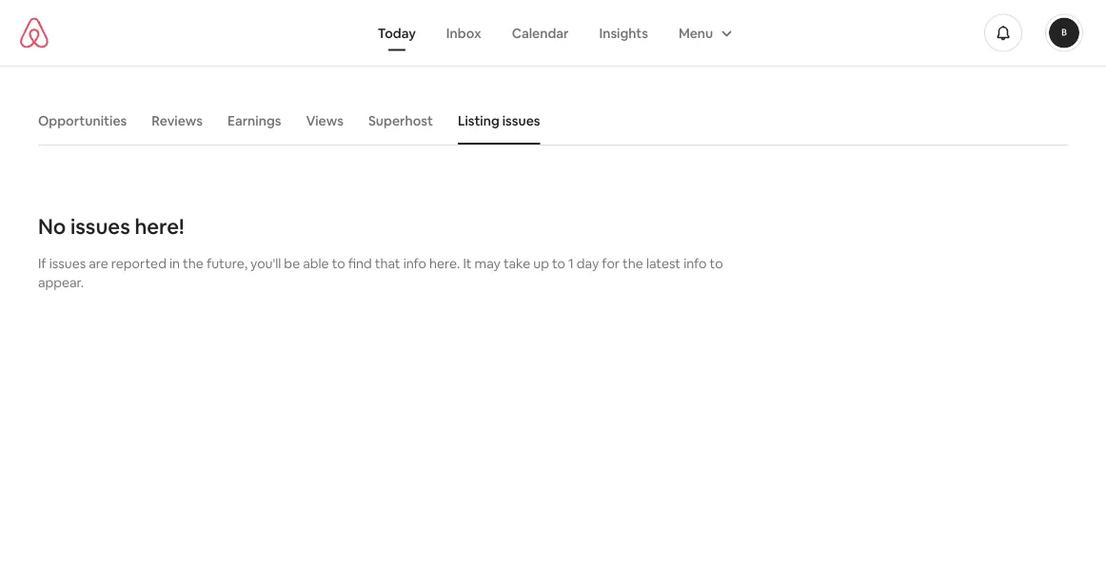 Task type: describe. For each thing, give the bounding box(es) containing it.
up
[[534, 255, 549, 272]]

main navigation menu image
[[1050, 18, 1080, 48]]

if
[[38, 255, 46, 272]]

calendar link
[[497, 15, 584, 51]]

insights
[[600, 24, 649, 41]]

earnings button
[[218, 103, 291, 139]]

reported
[[111, 255, 167, 272]]

no
[[38, 213, 66, 240]]

3 to from the left
[[710, 255, 723, 272]]

reviews
[[152, 112, 203, 130]]

today
[[378, 24, 416, 41]]

1
[[569, 255, 574, 272]]

appear.
[[38, 274, 84, 291]]

earnings
[[228, 112, 281, 130]]

inbox
[[447, 24, 482, 41]]

day
[[577, 255, 599, 272]]

2 to from the left
[[552, 255, 566, 272]]

today link
[[363, 15, 431, 51]]

listing issues button
[[449, 103, 550, 139]]

issues for no
[[71, 213, 130, 240]]

listing issues
[[458, 112, 541, 130]]

latest
[[647, 255, 681, 272]]

inbox link
[[431, 15, 497, 51]]

1 the from the left
[[183, 255, 204, 272]]

take
[[504, 255, 531, 272]]

are
[[89, 255, 108, 272]]

menu
[[679, 24, 714, 41]]

views button
[[297, 103, 353, 139]]

tab list containing opportunities
[[29, 97, 1069, 145]]

2 info from the left
[[684, 255, 707, 272]]

1 to from the left
[[332, 255, 345, 272]]

issues for if
[[49, 255, 86, 272]]

for
[[602, 255, 620, 272]]



Task type: vqa. For each thing, say whether or not it's contained in the screenshot.
hidden
no



Task type: locate. For each thing, give the bounding box(es) containing it.
no issues here!
[[38, 213, 184, 240]]

0 vertical spatial issues
[[503, 112, 541, 130]]

reviews button
[[142, 103, 212, 139]]

you'll
[[251, 255, 281, 272]]

able
[[303, 255, 329, 272]]

future,
[[207, 255, 248, 272]]

to right latest
[[710, 255, 723, 272]]

issues up "are"
[[71, 213, 130, 240]]

superhost
[[369, 112, 433, 130]]

2 vertical spatial issues
[[49, 255, 86, 272]]

the right 'in'
[[183, 255, 204, 272]]

if issues are reported in the future, you'll be able to find that info here. it may take up to 1 day for the latest info to appear.
[[38, 255, 723, 291]]

2 the from the left
[[623, 255, 644, 272]]

to left 1
[[552, 255, 566, 272]]

superhost button
[[359, 103, 443, 139]]

issues for listing
[[503, 112, 541, 130]]

the right for
[[623, 255, 644, 272]]

info right latest
[[684, 255, 707, 272]]

listing
[[458, 112, 500, 130]]

2 horizontal spatial to
[[710, 255, 723, 272]]

issues up "appear."
[[49, 255, 86, 272]]

1 horizontal spatial info
[[684, 255, 707, 272]]

issues right 'listing'
[[503, 112, 541, 130]]

here!
[[135, 213, 184, 240]]

that
[[375, 255, 401, 272]]

issues
[[503, 112, 541, 130], [71, 213, 130, 240], [49, 255, 86, 272]]

menu button
[[664, 15, 744, 51]]

to left find
[[332, 255, 345, 272]]

1 horizontal spatial the
[[623, 255, 644, 272]]

1 vertical spatial issues
[[71, 213, 130, 240]]

issues inside if issues are reported in the future, you'll be able to find that info here. it may take up to 1 day for the latest info to appear.
[[49, 255, 86, 272]]

here.
[[430, 255, 460, 272]]

may
[[475, 255, 501, 272]]

1 info from the left
[[403, 255, 427, 272]]

issues inside listing issues button
[[503, 112, 541, 130]]

opportunities button
[[29, 103, 136, 139]]

it
[[463, 255, 472, 272]]

views
[[306, 112, 344, 130]]

find
[[348, 255, 372, 272]]

0 horizontal spatial info
[[403, 255, 427, 272]]

info right that
[[403, 255, 427, 272]]

to
[[332, 255, 345, 272], [552, 255, 566, 272], [710, 255, 723, 272]]

1 horizontal spatial to
[[552, 255, 566, 272]]

info
[[403, 255, 427, 272], [684, 255, 707, 272]]

0 horizontal spatial the
[[183, 255, 204, 272]]

the
[[183, 255, 204, 272], [623, 255, 644, 272]]

opportunities
[[38, 112, 127, 130]]

tab list
[[29, 97, 1069, 145]]

be
[[284, 255, 300, 272]]

calendar
[[512, 24, 569, 41]]

in
[[169, 255, 180, 272]]

0 horizontal spatial to
[[332, 255, 345, 272]]

insights link
[[584, 15, 664, 51]]



